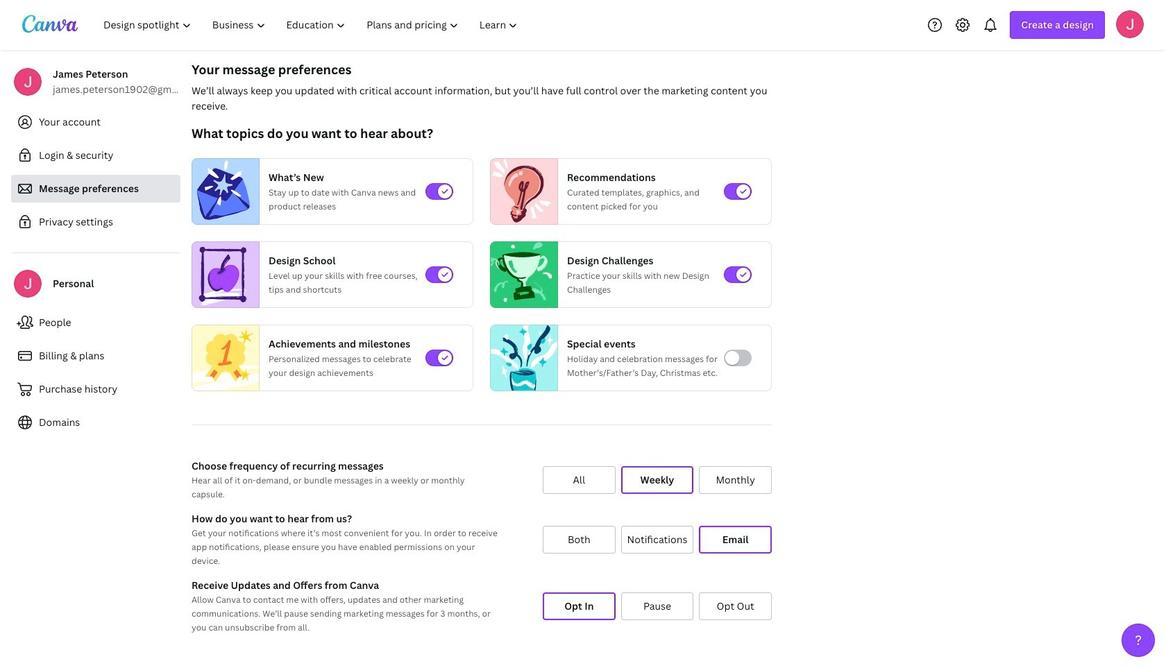 Task type: locate. For each thing, give the bounding box(es) containing it.
None button
[[543, 467, 616, 494], [621, 467, 694, 494], [699, 467, 772, 494], [543, 526, 616, 554], [621, 526, 694, 554], [699, 526, 772, 554], [543, 593, 616, 621], [621, 593, 694, 621], [699, 593, 772, 621], [543, 467, 616, 494], [621, 467, 694, 494], [699, 467, 772, 494], [543, 526, 616, 554], [621, 526, 694, 554], [699, 526, 772, 554], [543, 593, 616, 621], [621, 593, 694, 621], [699, 593, 772, 621]]

james peterson image
[[1116, 10, 1144, 38]]

topic image
[[192, 158, 253, 225], [491, 158, 552, 225], [192, 242, 253, 308], [491, 242, 552, 308], [192, 322, 259, 395], [491, 322, 558, 395]]



Task type: describe. For each thing, give the bounding box(es) containing it.
top level navigation element
[[94, 11, 530, 39]]



Task type: vqa. For each thing, say whether or not it's contained in the screenshot.
Open Chat icon
no



